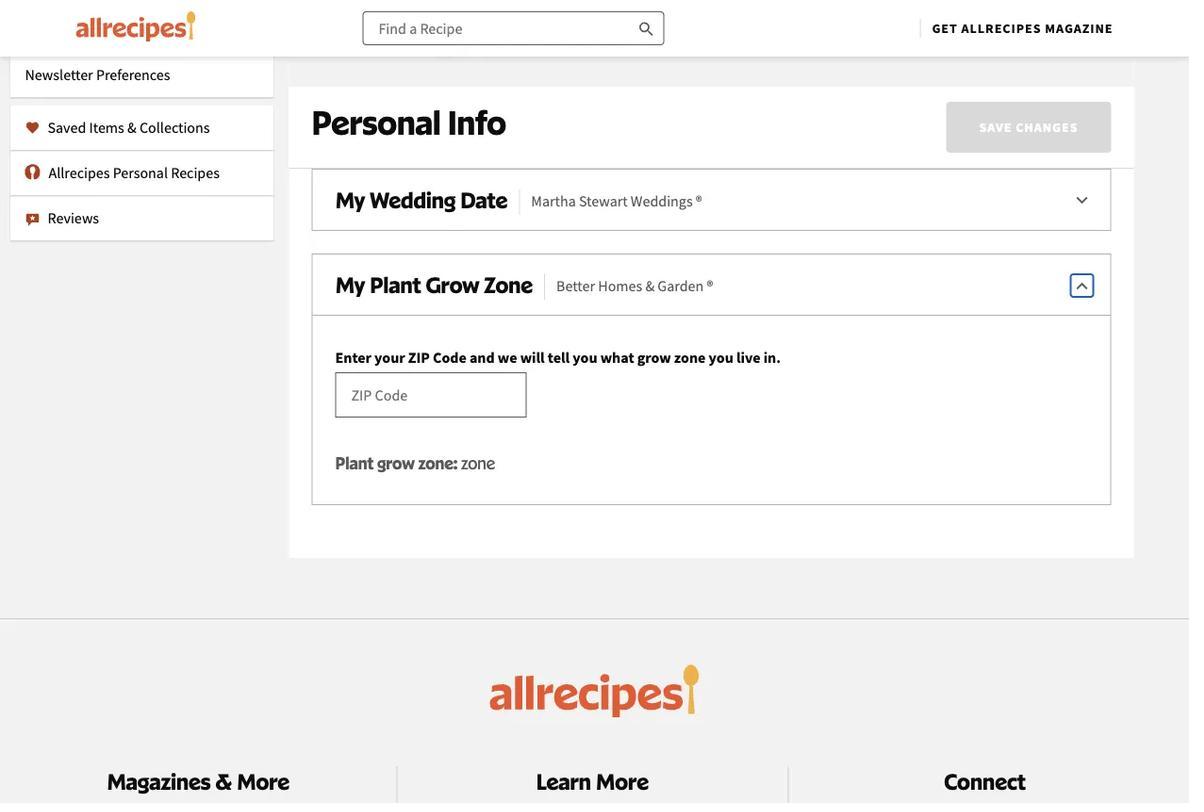 Task type: locate. For each thing, give the bounding box(es) containing it.
2 my from the top
[[335, 101, 365, 128]]

0 vertical spatial allrecipes
[[962, 20, 1042, 37]]

1 horizontal spatial you
[[709, 348, 734, 367]]

1 horizontal spatial grow
[[637, 348, 671, 367]]

plant grow zone: zone
[[335, 453, 495, 473]]

my up enter
[[335, 271, 365, 298]]

1 vertical spatial personal
[[113, 164, 168, 182]]

your
[[375, 348, 405, 367]]

4 my from the top
[[335, 271, 365, 298]]

you
[[573, 348, 597, 367], [709, 348, 734, 367]]

1 horizontal spatial allrecipes
[[962, 20, 1042, 37]]

allrecipes right the get
[[962, 20, 1042, 37]]

1 my from the top
[[335, 17, 365, 43]]

my left wedding
[[335, 186, 365, 213]]

2 horizontal spatial &
[[646, 276, 655, 295]]

info
[[425, 17, 465, 43], [448, 102, 506, 143]]

& for collections
[[127, 118, 137, 137]]

& right magazines
[[215, 769, 232, 796]]

allrecipes personal recipes
[[49, 164, 220, 182]]

zone:
[[418, 453, 458, 473]]

2 vertical spatial chevron image
[[1071, 274, 1094, 297]]

3 my from the top
[[335, 186, 365, 213]]

chevron image for my plant grow zone
[[1071, 274, 1094, 297]]

0 horizontal spatial more
[[237, 769, 290, 796]]

better homes & garden ®
[[557, 276, 713, 295]]

you left live
[[709, 348, 734, 367]]

grow right what
[[637, 348, 671, 367]]

& right items
[[127, 118, 137, 137]]

saved items & collections link
[[10, 105, 274, 150]]

get allrecipes magazine link
[[932, 20, 1113, 37]]

personal up wedding
[[312, 102, 441, 143]]

2 chevron image from the top
[[1071, 190, 1094, 212]]

0 horizontal spatial &
[[127, 118, 137, 137]]

®
[[507, 107, 514, 125], [696, 191, 702, 210], [707, 276, 713, 295]]

more
[[237, 769, 290, 796], [596, 769, 649, 796]]

grow left zone: on the bottom left of the page
[[377, 453, 415, 473]]

0 horizontal spatial personal
[[113, 164, 168, 182]]

® right garden
[[707, 276, 713, 295]]

info up date
[[448, 102, 506, 143]]

2 horizontal spatial ®
[[707, 276, 713, 295]]

martha stewart weddings ®
[[531, 191, 702, 210]]

® right weddings
[[696, 191, 702, 210]]

allrecipes
[[962, 20, 1042, 37], [49, 164, 110, 182]]

change password link
[[10, 7, 274, 52]]

0 horizontal spatial you
[[573, 348, 597, 367]]

0 horizontal spatial zone
[[461, 453, 495, 473]]

personal
[[312, 102, 441, 143], [113, 164, 168, 182]]

get allrecipes magazine
[[932, 20, 1113, 37]]

change
[[25, 20, 73, 39]]

0 vertical spatial ®
[[507, 107, 514, 125]]

1 vertical spatial zone
[[461, 453, 495, 473]]

plant left zone: on the bottom left of the page
[[335, 453, 374, 473]]

my left 'pets' at the top left of the page
[[335, 101, 365, 128]]

1 vertical spatial ®
[[696, 191, 702, 210]]

personal down saved items & collections link
[[113, 164, 168, 182]]

plant
[[370, 271, 421, 298], [335, 453, 374, 473]]

0 horizontal spatial grow
[[377, 453, 415, 473]]

my for my wedding date
[[335, 186, 365, 213]]

daily paws ®
[[437, 107, 514, 125]]

1 vertical spatial grow
[[377, 453, 415, 473]]

1 vertical spatial &
[[646, 276, 655, 295]]

will
[[520, 348, 545, 367]]

1 you from the left
[[573, 348, 597, 367]]

date
[[460, 186, 508, 213]]

0 vertical spatial &
[[127, 118, 137, 137]]

plant left grow at the left top
[[370, 271, 421, 298]]

change password
[[25, 20, 136, 39]]

allrecipes up "reviews"
[[49, 164, 110, 182]]

my left "basic" at the top left of page
[[335, 17, 365, 43]]

zone
[[484, 271, 533, 298]]

reviews
[[48, 209, 99, 228]]

® right paws
[[507, 107, 514, 125]]

zone
[[674, 348, 706, 367], [461, 453, 495, 473]]

1 horizontal spatial &
[[215, 769, 232, 796]]

daily
[[437, 107, 469, 125]]

magazines & more
[[107, 769, 290, 796]]

1 horizontal spatial more
[[596, 769, 649, 796]]

info right "basic" at the top left of page
[[425, 17, 465, 43]]

1 vertical spatial chevron image
[[1071, 190, 1094, 212]]

0 vertical spatial personal
[[312, 102, 441, 143]]

zone right zone: on the bottom left of the page
[[461, 453, 495, 473]]

3 chevron image from the top
[[1071, 274, 1094, 297]]

& right homes
[[646, 276, 655, 295]]

you right "tell"
[[573, 348, 597, 367]]

my wedding date
[[335, 186, 508, 213]]

grow
[[637, 348, 671, 367], [377, 453, 415, 473]]

1 vertical spatial allrecipes
[[49, 164, 110, 182]]

0 vertical spatial chevron image
[[1071, 20, 1094, 42]]

&
[[127, 118, 137, 137], [646, 276, 655, 295], [215, 769, 232, 796]]

1 vertical spatial plant
[[335, 453, 374, 473]]

1 horizontal spatial zone
[[674, 348, 706, 367]]

paws
[[472, 107, 504, 125]]

my plant grow zone
[[335, 271, 533, 298]]

2 vertical spatial &
[[215, 769, 232, 796]]

chevron image
[[1071, 20, 1094, 42], [1071, 190, 1094, 212], [1071, 274, 1094, 297]]

saved
[[48, 118, 86, 137]]

items
[[89, 118, 124, 137]]

zone left live
[[674, 348, 706, 367]]

my
[[335, 17, 365, 43], [335, 101, 365, 128], [335, 186, 365, 213], [335, 271, 365, 298]]



Task type: describe. For each thing, give the bounding box(es) containing it.
0 vertical spatial grow
[[637, 348, 671, 367]]

tell
[[548, 348, 570, 367]]

magazines
[[107, 769, 211, 796]]

2 more from the left
[[596, 769, 649, 796]]

2 you from the left
[[709, 348, 734, 367]]

martha
[[531, 191, 576, 210]]

pets
[[370, 101, 414, 128]]

preferences
[[96, 66, 170, 84]]

enter
[[335, 348, 372, 367]]

1 horizontal spatial personal
[[312, 102, 441, 143]]

saved items & collections
[[48, 118, 210, 137]]

0 vertical spatial info
[[425, 17, 465, 43]]

garden
[[658, 276, 704, 295]]

stewart
[[579, 191, 628, 210]]

grow
[[426, 271, 479, 298]]

magazine
[[1045, 20, 1113, 37]]

my for my pets
[[335, 101, 365, 128]]

better
[[557, 276, 595, 295]]

footer element
[[0, 767, 1189, 804]]

code
[[433, 348, 467, 367]]

2 vertical spatial ®
[[707, 276, 713, 295]]

0 horizontal spatial ®
[[507, 107, 514, 125]]

we
[[498, 348, 517, 367]]

Enter your ZIP Code and we will tell you what grow zone you live in. field
[[335, 373, 527, 418]]

collections
[[140, 118, 210, 137]]

live
[[737, 348, 761, 367]]

my for my plant grow zone
[[335, 271, 365, 298]]

0 vertical spatial zone
[[674, 348, 706, 367]]

what
[[600, 348, 634, 367]]

get
[[932, 20, 958, 37]]

my pets
[[335, 101, 414, 128]]

1 horizontal spatial ®
[[696, 191, 702, 210]]

and
[[470, 348, 495, 367]]

Search text field
[[363, 11, 664, 45]]

1 more from the left
[[237, 769, 290, 796]]

learn
[[537, 769, 591, 796]]

chevron image for my wedding date
[[1071, 190, 1094, 212]]

newsletter preferences
[[25, 66, 170, 84]]

0 horizontal spatial allrecipes
[[49, 164, 110, 182]]

newsletter preferences link
[[10, 52, 274, 98]]

zip
[[408, 348, 430, 367]]

1 chevron image from the top
[[1071, 20, 1094, 42]]

allrecipes personal recipes link
[[10, 150, 274, 196]]

0 vertical spatial plant
[[370, 271, 421, 298]]

password
[[76, 20, 136, 39]]

my basic info
[[335, 17, 465, 43]]

newsletter
[[25, 66, 93, 84]]

& inside footer element
[[215, 769, 232, 796]]

basic
[[370, 17, 421, 43]]

reviews link
[[10, 196, 274, 241]]

enter your zip code and we will tell you what grow zone you live in.
[[335, 348, 781, 367]]

1 vertical spatial info
[[448, 102, 506, 143]]

& for garden
[[646, 276, 655, 295]]

connect
[[944, 769, 1026, 796]]

my for my basic info
[[335, 17, 365, 43]]

chevron image
[[1071, 105, 1094, 127]]

personal info
[[312, 102, 506, 143]]

recipes
[[171, 164, 220, 182]]

learn more
[[537, 769, 649, 796]]

wedding
[[370, 186, 456, 213]]

weddings
[[631, 191, 693, 210]]

homes
[[598, 276, 643, 295]]

in.
[[764, 348, 781, 367]]



Task type: vqa. For each thing, say whether or not it's contained in the screenshot.
Martha Stewart Weddings ® at the top of the page
yes



